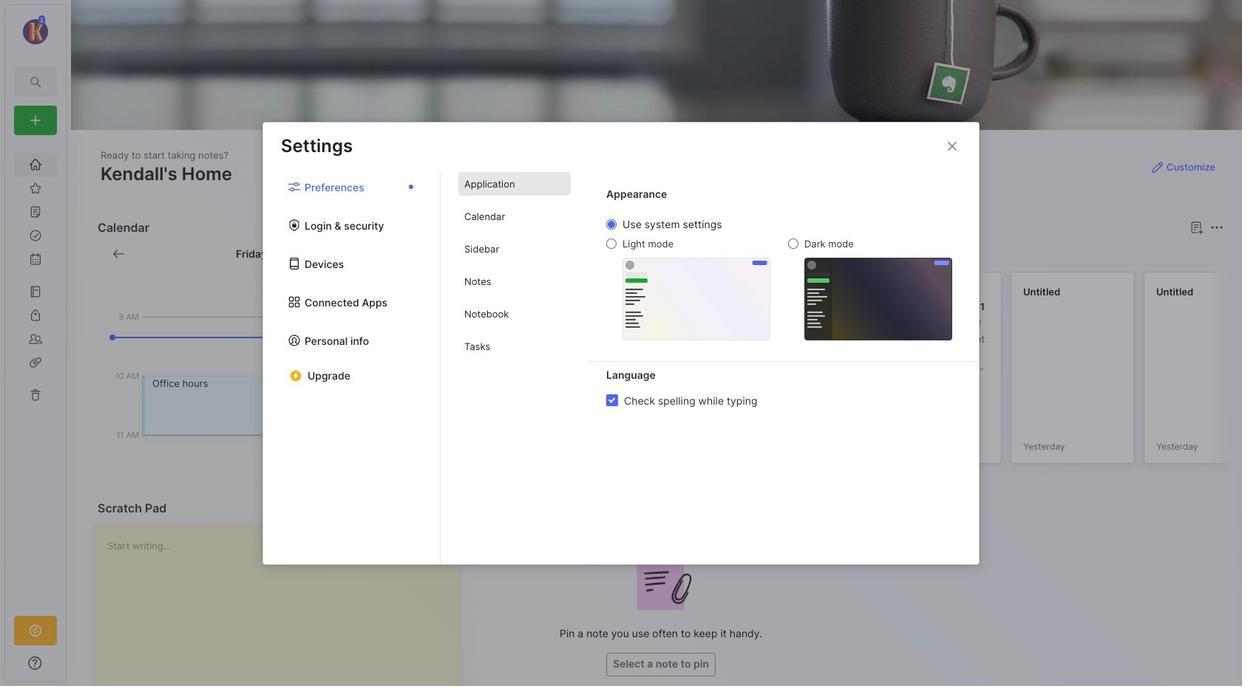 Task type: vqa. For each thing, say whether or not it's contained in the screenshot.
Close icon
yes



Task type: describe. For each thing, give the bounding box(es) containing it.
upgrade image
[[27, 623, 44, 640]]

2 tab list from the left
[[441, 172, 589, 564]]

home image
[[28, 157, 43, 172]]

main element
[[0, 0, 71, 687]]

1 tab list from the left
[[263, 172, 441, 564]]



Task type: locate. For each thing, give the bounding box(es) containing it.
tab
[[458, 172, 571, 196], [458, 205, 571, 228], [458, 237, 571, 261], [481, 245, 525, 263], [458, 270, 571, 294], [458, 302, 571, 326], [458, 335, 571, 359]]

Start writing… text field
[[107, 527, 459, 687]]

row group
[[478, 272, 1242, 473]]

edit search image
[[27, 73, 44, 91]]

option group
[[606, 218, 952, 340]]

None radio
[[606, 220, 617, 230], [606, 239, 617, 249], [606, 220, 617, 230], [606, 239, 617, 249]]

close image
[[943, 137, 961, 155]]

None checkbox
[[606, 395, 618, 407]]

tab list
[[263, 172, 441, 564], [441, 172, 589, 564]]

None radio
[[788, 239, 799, 249]]

tree inside main "element"
[[5, 144, 66, 603]]

tree
[[5, 144, 66, 603]]



